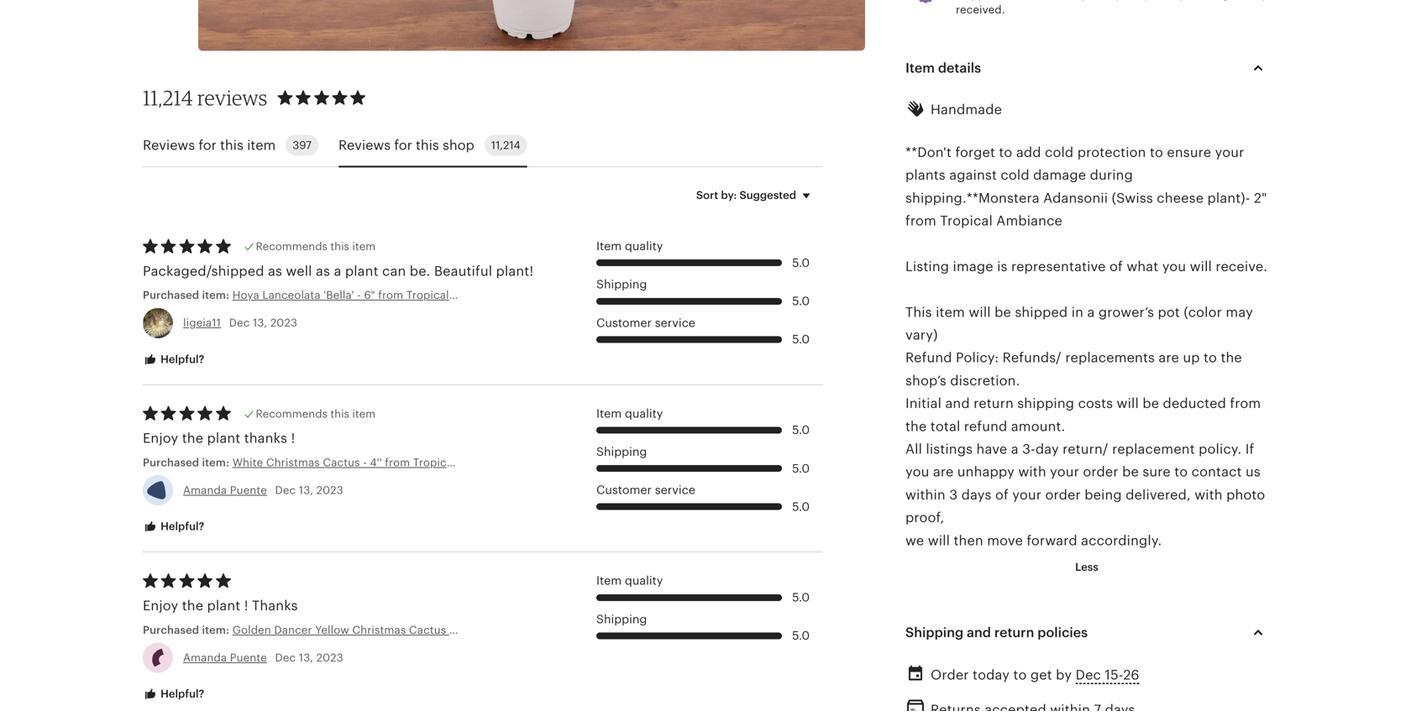 Task type: vqa. For each thing, say whether or not it's contained in the screenshot.
are
yes



Task type: describe. For each thing, give the bounding box(es) containing it.
item quality for enjoy the plant thanks !
[[596, 407, 663, 420]]

handmade
[[931, 102, 1002, 117]]

4 5.0 from the top
[[792, 424, 810, 437]]

- for !
[[363, 457, 367, 469]]

8 5.0 from the top
[[792, 629, 810, 643]]

from inside 'this item will be shipped in a grower's pot (color may vary) refund policy: refunds/ replacements are up to the shop's discretion. initial and return shipping costs will be deducted from the total refund amount. all listings have a 3-day return/ replacement policy. if you are unhappy with your order be sure to contact us within 3 days of your order being delivered, with photo proof, we will then move forward accordingly.'
[[1230, 396, 1261, 411]]

packaged/shipped as well as a plant can be. beautiful plant!
[[143, 264, 534, 279]]

being
[[1085, 488, 1122, 503]]

add
[[1016, 145, 1041, 160]]

puente for thanks
[[230, 484, 267, 497]]

item for packaged/shipped as well as a plant can be. beautiful plant!
[[596, 239, 622, 253]]

have
[[977, 442, 1008, 457]]

up
[[1183, 351, 1200, 366]]

what
[[1127, 259, 1159, 274]]

6"
[[364, 289, 375, 302]]

cheese
[[1157, 191, 1204, 206]]

amanda puente dec 13, 2023 for !
[[183, 652, 343, 664]]

by:
[[721, 189, 737, 202]]

is
[[997, 259, 1008, 274]]

all
[[906, 442, 922, 457]]

ligeia11
[[183, 317, 221, 329]]

amanda puente link for !
[[183, 652, 267, 664]]

helpful? button for packaged/shipped as well as a plant can be. beautiful plant!
[[130, 344, 217, 375]]

0 vertical spatial 13,
[[253, 317, 267, 329]]

2023 for thanks
[[316, 652, 343, 664]]

and inside 'dropdown button'
[[967, 626, 991, 641]]

amanda puente link for thanks
[[183, 484, 267, 497]]

397
[[293, 139, 312, 152]]

suggested
[[740, 189, 796, 202]]

1 vertical spatial cactus
[[409, 624, 446, 637]]

2023 for !
[[316, 484, 343, 497]]

puente for !
[[230, 652, 267, 664]]

policy:
[[956, 351, 999, 366]]

reviews for reviews for this shop
[[339, 138, 391, 153]]

1 horizontal spatial 4''
[[456, 624, 468, 637]]

may
[[1226, 305, 1253, 320]]

by
[[1056, 668, 1072, 683]]

item inside 'this item will be shipped in a grower's pot (color may vary) refund policy: refunds/ replacements are up to the shop's discretion. initial and return shipping costs will be deducted from the total refund amount. all listings have a 3-day return/ replacement policy. if you are unhappy with your order be sure to contact us within 3 days of your order being delivered, with photo proof, we will then move forward accordingly.'
[[936, 305, 965, 320]]

refunds/
[[1003, 351, 1062, 366]]

shipping for enjoy the plant thanks !
[[596, 445, 647, 459]]

dec right by
[[1076, 668, 1101, 683]]

within
[[906, 488, 946, 503]]

this down reviews
[[220, 138, 243, 153]]

item inside tab list
[[247, 138, 276, 153]]

discretion.
[[950, 373, 1020, 388]]

listing
[[906, 259, 949, 274]]

beautiful
[[434, 264, 492, 279]]

2 horizontal spatial be
[[1143, 396, 1159, 411]]

(swiss
[[1112, 191, 1153, 206]]

representative
[[1011, 259, 1106, 274]]

pot
[[1158, 305, 1180, 320]]

deducted
[[1163, 396, 1226, 411]]

initial
[[906, 396, 942, 411]]

shipped
[[1015, 305, 1068, 320]]

shop
[[443, 138, 474, 153]]

1 5.0 from the top
[[792, 256, 810, 270]]

photo
[[1227, 488, 1266, 503]]

us
[[1246, 465, 1261, 480]]

0 horizontal spatial cactus
[[323, 457, 360, 469]]

during
[[1090, 168, 1133, 183]]

0 horizontal spatial be
[[995, 305, 1011, 320]]

less
[[1075, 561, 1099, 574]]

26
[[1123, 668, 1140, 683]]

recommends this item for a
[[256, 240, 376, 253]]

thanks
[[252, 599, 298, 614]]

then
[[954, 533, 984, 548]]

0 horizontal spatial !
[[244, 599, 248, 614]]

can
[[382, 264, 406, 279]]

1 horizontal spatial cold
[[1045, 145, 1074, 160]]

move
[[987, 533, 1023, 548]]

contact
[[1192, 465, 1242, 480]]

purchased item: white christmas cactus  - 4'' from tropical ambiance
[[143, 457, 512, 469]]

reviews for this shop
[[339, 138, 474, 153]]

refund
[[906, 351, 952, 366]]

will left receive.
[[1190, 259, 1212, 274]]

3-
[[1022, 442, 1036, 457]]

receive.
[[1216, 259, 1268, 274]]

'bella'
[[324, 289, 354, 302]]

listing image is representative of what you will receive.
[[906, 259, 1268, 274]]

in
[[1072, 305, 1084, 320]]

unhappy
[[958, 465, 1015, 480]]

2 vertical spatial your
[[1013, 488, 1042, 503]]

item quality for packaged/shipped as well as a plant can be. beautiful plant!
[[596, 239, 663, 253]]

your inside **don't forget to add cold protection to ensure your plants against cold damage during shipping.**monstera adansonii (swiss cheese plant)- 2" from  tropical ambiance
[[1215, 145, 1245, 160]]

sort by: suggested
[[696, 189, 796, 202]]

1 vertical spatial with
[[1195, 488, 1223, 503]]

0 horizontal spatial a
[[334, 264, 341, 279]]

protection
[[1078, 145, 1146, 160]]

plant for thanks
[[207, 599, 241, 614]]

0 vertical spatial 2023
[[270, 317, 297, 329]]

ligeia11 link
[[183, 317, 221, 329]]

customer service for enjoy the plant thanks !
[[596, 484, 695, 497]]

hoya lanceolata 'bella' - 6"  from  tropical ambiance link
[[232, 288, 506, 303]]

total
[[931, 419, 961, 434]]

ambiance inside **don't forget to add cold protection to ensure your plants against cold damage during shipping.**monstera adansonii (swiss cheese plant)- 2" from  tropical ambiance
[[997, 213, 1063, 229]]

3
[[949, 488, 958, 503]]

against
[[949, 168, 997, 183]]

6 5.0 from the top
[[792, 500, 810, 514]]

dec down dancer
[[275, 652, 296, 664]]

1 vertical spatial order
[[1045, 488, 1081, 503]]

plants
[[906, 168, 946, 183]]

less button
[[1063, 552, 1111, 583]]

service for packaged/shipped as well as a plant can be. beautiful plant!
[[655, 316, 695, 330]]

5 5.0 from the top
[[792, 462, 810, 475]]

0 horizontal spatial 4''
[[370, 457, 382, 469]]

reviews for this item
[[143, 138, 276, 153]]

yellow
[[315, 624, 349, 637]]

well
[[286, 264, 312, 279]]

will up the policy:
[[969, 305, 991, 320]]

days
[[962, 488, 992, 503]]

get
[[1031, 668, 1052, 683]]

**don't
[[906, 145, 952, 160]]

to left the get
[[1014, 668, 1027, 683]]

sort by: suggested button
[[684, 178, 829, 213]]

purchased item: golden dancer yellow christmas cactus  - 4'' from tropical ambiance
[[143, 624, 599, 637]]

dancer
[[274, 624, 312, 637]]

**don't forget to add cold protection to ensure your plants against cold damage during shipping.**monstera adansonii (swiss cheese plant)- 2" from  tropical ambiance
[[906, 145, 1267, 229]]

sure
[[1143, 465, 1171, 480]]

3 5.0 from the top
[[792, 333, 810, 346]]

customer service for packaged/shipped as well as a plant can be. beautiful plant!
[[596, 316, 695, 330]]

replacement
[[1112, 442, 1195, 457]]

for for shop
[[394, 138, 412, 153]]

forget
[[956, 145, 995, 160]]

policy.
[[1199, 442, 1242, 457]]

order
[[931, 668, 969, 683]]

image
[[953, 259, 994, 274]]

ligeia11 dec 13, 2023
[[183, 317, 297, 329]]

helpful? button for enjoy the plant ! thanks
[[130, 679, 217, 710]]

to left ensure
[[1150, 145, 1164, 160]]

recommends for as
[[256, 240, 328, 253]]

7 5.0 from the top
[[792, 591, 810, 604]]

will right costs on the right of page
[[1117, 396, 1139, 411]]

adansonii
[[1043, 191, 1108, 206]]

listings
[[926, 442, 973, 457]]

be.
[[410, 264, 430, 279]]

0 vertical spatial of
[[1110, 259, 1123, 274]]

to left add
[[999, 145, 1013, 160]]

lanceolata
[[262, 289, 321, 302]]

white
[[232, 457, 263, 469]]

item up packaged/shipped as well as a plant can be. beautiful plant!
[[352, 240, 376, 253]]

1 vertical spatial your
[[1050, 465, 1079, 480]]

shipping and return policies button
[[890, 613, 1284, 653]]

purchased for packaged/shipped as well as a plant can be. beautiful plant!
[[143, 289, 199, 302]]

customer for enjoy the plant thanks !
[[596, 484, 652, 497]]

amount.
[[1011, 419, 1066, 434]]

thanks
[[244, 431, 287, 446]]



Task type: locate. For each thing, give the bounding box(es) containing it.
amanda puente dec 13, 2023 down white
[[183, 484, 343, 497]]

1 enjoy from the top
[[143, 431, 178, 446]]

plant up golden
[[207, 599, 241, 614]]

1 amanda puente link from the top
[[183, 484, 267, 497]]

1 vertical spatial cold
[[1001, 168, 1030, 183]]

with
[[1018, 465, 1047, 480], [1195, 488, 1223, 503]]

1 as from the left
[[268, 264, 282, 279]]

will
[[1190, 259, 1212, 274], [969, 305, 991, 320], [1117, 396, 1139, 411], [928, 533, 950, 548]]

shipping
[[1018, 396, 1075, 411]]

ensure
[[1167, 145, 1212, 160]]

will right we
[[928, 533, 950, 548]]

1 vertical spatial return
[[995, 626, 1034, 641]]

0 horizontal spatial cold
[[1001, 168, 1030, 183]]

5.0
[[792, 256, 810, 270], [792, 294, 810, 308], [792, 333, 810, 346], [792, 424, 810, 437], [792, 462, 810, 475], [792, 500, 810, 514], [792, 591, 810, 604], [792, 629, 810, 643]]

11,214 for 11,214 reviews
[[143, 85, 193, 110]]

0 vertical spatial item quality
[[596, 239, 663, 253]]

0 horizontal spatial for
[[199, 138, 217, 153]]

1 vertical spatial amanda puente dec 13, 2023
[[183, 652, 343, 664]]

puente
[[230, 484, 267, 497], [230, 652, 267, 664]]

golden
[[232, 624, 271, 637]]

recommends this item for !
[[256, 408, 376, 420]]

2 vertical spatial helpful?
[[158, 688, 204, 701]]

2 reviews from the left
[[339, 138, 391, 153]]

3 quality from the top
[[625, 574, 663, 588]]

1 horizontal spatial of
[[1110, 259, 1123, 274]]

day
[[1036, 442, 1059, 457]]

0 vertical spatial 4''
[[370, 457, 382, 469]]

as
[[268, 264, 282, 279], [316, 264, 330, 279]]

1 customer service from the top
[[596, 316, 695, 330]]

0 horizontal spatial as
[[268, 264, 282, 279]]

1 vertical spatial enjoy
[[143, 599, 178, 614]]

of inside 'this item will be shipped in a grower's pot (color may vary) refund policy: refunds/ replacements are up to the shop's discretion. initial and return shipping costs will be deducted from the total refund amount. all listings have a 3-day return/ replacement policy. if you are unhappy with your order be sure to contact us within 3 days of your order being delivered, with photo proof, we will then move forward accordingly.'
[[995, 488, 1009, 503]]

2 amanda puente dec 13, 2023 from the top
[[183, 652, 343, 664]]

2 for from the left
[[394, 138, 412, 153]]

amanda puente dec 13, 2023 for thanks
[[183, 484, 343, 497]]

0 vertical spatial helpful?
[[158, 353, 204, 366]]

quality for enjoy the plant ! thanks
[[625, 574, 663, 588]]

0 horizontal spatial reviews
[[143, 138, 195, 153]]

0 vertical spatial with
[[1018, 465, 1047, 480]]

grower's
[[1099, 305, 1154, 320]]

a right in
[[1087, 305, 1095, 320]]

delivered,
[[1126, 488, 1191, 503]]

1 quality from the top
[[625, 239, 663, 253]]

11,214 up reviews for this item
[[143, 85, 193, 110]]

this up packaged/shipped as well as a plant can be. beautiful plant!
[[330, 240, 349, 253]]

item for enjoy the plant ! thanks
[[596, 574, 622, 588]]

you
[[1162, 259, 1186, 274], [906, 465, 930, 480]]

reviews down 11,214 reviews
[[143, 138, 195, 153]]

item for enjoy the plant thanks !
[[596, 407, 622, 420]]

accordingly.
[[1081, 533, 1162, 548]]

this
[[220, 138, 243, 153], [416, 138, 439, 153], [330, 240, 349, 253], [330, 408, 349, 420]]

1 purchased from the top
[[143, 289, 199, 302]]

return/
[[1063, 442, 1109, 457]]

this left 'shop'
[[416, 138, 439, 153]]

2 customer from the top
[[596, 484, 652, 497]]

shipping and return policies
[[906, 626, 1088, 641]]

2 helpful? button from the top
[[130, 512, 217, 543]]

2 vertical spatial helpful? button
[[130, 679, 217, 710]]

1 vertical spatial helpful?
[[158, 521, 204, 533]]

1 vertical spatial be
[[1143, 396, 1159, 411]]

and up "today"
[[967, 626, 991, 641]]

tropical inside **don't forget to add cold protection to ensure your plants against cold damage during shipping.**monstera adansonii (swiss cheese plant)- 2" from  tropical ambiance
[[940, 213, 993, 229]]

shop's
[[906, 373, 947, 388]]

13, for !
[[299, 484, 313, 497]]

3 helpful? from the top
[[158, 688, 204, 701]]

0 vertical spatial you
[[1162, 259, 1186, 274]]

1 vertical spatial and
[[967, 626, 991, 641]]

service
[[655, 316, 695, 330], [655, 484, 695, 497]]

a left 3-
[[1011, 442, 1019, 457]]

2 vertical spatial purchased
[[143, 624, 199, 637]]

for down 11,214 reviews
[[199, 138, 217, 153]]

2 purchased from the top
[[143, 457, 199, 469]]

dec
[[229, 317, 250, 329], [275, 484, 296, 497], [275, 652, 296, 664], [1076, 668, 1101, 683]]

recommends up well
[[256, 240, 328, 253]]

from inside **don't forget to add cold protection to ensure your plants against cold damage during shipping.**monstera adansonii (swiss cheese plant)- 2" from  tropical ambiance
[[906, 213, 937, 229]]

0 vertical spatial plant
[[345, 264, 379, 279]]

1 for from the left
[[199, 138, 217, 153]]

! right thanks
[[291, 431, 295, 446]]

reviews for reviews for this item
[[143, 138, 195, 153]]

item quality for enjoy the plant ! thanks
[[596, 574, 663, 588]]

1 horizontal spatial reviews
[[339, 138, 391, 153]]

puente down golden
[[230, 652, 267, 664]]

are down listings
[[933, 465, 954, 480]]

policies
[[1038, 626, 1088, 641]]

0 vertical spatial your
[[1215, 145, 1245, 160]]

1 helpful? from the top
[[158, 353, 204, 366]]

be left deducted
[[1143, 396, 1159, 411]]

shipping for packaged/shipped as well as a plant can be. beautiful plant!
[[596, 278, 647, 291]]

this
[[906, 305, 932, 320]]

2 vertical spatial plant
[[207, 599, 241, 614]]

13, down hoya
[[253, 317, 267, 329]]

0 vertical spatial customer service
[[596, 316, 695, 330]]

recommends this item
[[256, 240, 376, 253], [256, 408, 376, 420]]

3 item quality from the top
[[596, 574, 663, 588]]

! up golden
[[244, 599, 248, 614]]

1 vertical spatial puente
[[230, 652, 267, 664]]

proof,
[[906, 510, 945, 526]]

1 vertical spatial 13,
[[299, 484, 313, 497]]

3 purchased from the top
[[143, 624, 199, 637]]

of right "days"
[[995, 488, 1009, 503]]

return inside 'dropdown button'
[[995, 626, 1034, 641]]

0 vertical spatial recommends
[[256, 240, 328, 253]]

return inside 'this item will be shipped in a grower's pot (color may vary) refund policy: refunds/ replacements are up to the shop's discretion. initial and return shipping costs will be deducted from the total refund amount. all listings have a 3-day return/ replacement policy. if you are unhappy with your order be sure to contact us within 3 days of your order being delivered, with photo proof, we will then move forward accordingly.'
[[974, 396, 1014, 411]]

helpful? button for enjoy the plant thanks !
[[130, 512, 217, 543]]

2 puente from the top
[[230, 652, 267, 664]]

amanda puente link down golden
[[183, 652, 267, 664]]

1 horizontal spatial -
[[363, 457, 367, 469]]

0 vertical spatial order
[[1083, 465, 1119, 480]]

11,214 for 11,214
[[491, 139, 521, 152]]

2 horizontal spatial -
[[449, 624, 453, 637]]

item: for thanks
[[202, 457, 229, 469]]

0 horizontal spatial your
[[1013, 488, 1042, 503]]

11,214 reviews
[[143, 85, 267, 110]]

of left what on the top right
[[1110, 259, 1123, 274]]

to right the sure
[[1175, 465, 1188, 480]]

2 vertical spatial be
[[1122, 465, 1139, 480]]

helpful? for packaged/shipped as well as a plant can be. beautiful plant!
[[158, 353, 204, 366]]

2023 down yellow
[[316, 652, 343, 664]]

ambiance
[[997, 213, 1063, 229], [452, 289, 506, 302], [459, 457, 512, 469], [545, 624, 599, 637]]

2 enjoy from the top
[[143, 599, 178, 614]]

helpful? for enjoy the plant ! thanks
[[158, 688, 204, 701]]

1 service from the top
[[655, 316, 695, 330]]

2"
[[1254, 191, 1267, 206]]

as right well
[[316, 264, 330, 279]]

1 horizontal spatial order
[[1083, 465, 1119, 480]]

item left 397
[[247, 138, 276, 153]]

1 vertical spatial recommends
[[256, 408, 328, 420]]

2 quality from the top
[[625, 407, 663, 420]]

christmas down thanks
[[266, 457, 320, 469]]

helpful?
[[158, 353, 204, 366], [158, 521, 204, 533], [158, 688, 204, 701]]

0 vertical spatial -
[[357, 289, 361, 302]]

2 vertical spatial 13,
[[299, 652, 313, 664]]

item: for !
[[202, 624, 229, 637]]

reviews
[[197, 85, 267, 110]]

11,214 inside tab list
[[491, 139, 521, 152]]

0 vertical spatial cold
[[1045, 145, 1074, 160]]

quality for enjoy the plant thanks !
[[625, 407, 663, 420]]

0 horizontal spatial christmas
[[266, 457, 320, 469]]

item inside dropdown button
[[906, 60, 935, 75]]

tab list
[[143, 125, 823, 168]]

service for enjoy the plant thanks !
[[655, 484, 695, 497]]

1 horizontal spatial cactus
[[409, 624, 446, 637]]

item: for as
[[202, 289, 229, 302]]

purchased down the enjoy the plant thanks !
[[143, 457, 199, 469]]

2 vertical spatial item quality
[[596, 574, 663, 588]]

13, down dancer
[[299, 652, 313, 664]]

2 vertical spatial a
[[1011, 442, 1019, 457]]

christmas right yellow
[[352, 624, 406, 637]]

2023 down purchased item: white christmas cactus  - 4'' from tropical ambiance
[[316, 484, 343, 497]]

2 customer service from the top
[[596, 484, 695, 497]]

order left being
[[1045, 488, 1081, 503]]

2023 down the lanceolata
[[270, 317, 297, 329]]

0 vertical spatial amanda puente dec 13, 2023
[[183, 484, 343, 497]]

and inside 'this item will be shipped in a grower's pot (color may vary) refund policy: refunds/ replacements are up to the shop's discretion. initial and return shipping costs will be deducted from the total refund amount. all listings have a 3-day return/ replacement policy. if you are unhappy with your order be sure to contact us within 3 days of your order being delivered, with photo proof, we will then move forward accordingly.'
[[945, 396, 970, 411]]

your down 3-
[[1013, 488, 1042, 503]]

plant up 'hoya lanceolata 'bella' - 6"  from  tropical ambiance' "link"
[[345, 264, 379, 279]]

your right ensure
[[1215, 145, 1245, 160]]

return up refund
[[974, 396, 1014, 411]]

2 as from the left
[[316, 264, 330, 279]]

0 vertical spatial item:
[[202, 289, 229, 302]]

0 vertical spatial and
[[945, 396, 970, 411]]

1 recommends this item from the top
[[256, 240, 376, 253]]

2 horizontal spatial a
[[1087, 305, 1095, 320]]

for
[[199, 138, 217, 153], [394, 138, 412, 153]]

1 vertical spatial you
[[906, 465, 930, 480]]

item details
[[906, 60, 981, 75]]

details
[[938, 60, 981, 75]]

recommends for thanks
[[256, 408, 328, 420]]

purchased down enjoy the plant ! thanks
[[143, 624, 199, 637]]

1 recommends from the top
[[256, 240, 328, 253]]

1 horizontal spatial you
[[1162, 259, 1186, 274]]

item
[[906, 60, 935, 75], [596, 239, 622, 253], [596, 407, 622, 420], [596, 574, 622, 588]]

if
[[1246, 442, 1255, 457]]

refund
[[964, 419, 1008, 434]]

purchased for enjoy the plant ! thanks
[[143, 624, 199, 637]]

you right what on the top right
[[1162, 259, 1186, 274]]

recommends this item up well
[[256, 240, 376, 253]]

1 vertical spatial service
[[655, 484, 695, 497]]

you down all
[[906, 465, 930, 480]]

0 horizontal spatial of
[[995, 488, 1009, 503]]

0 vertical spatial purchased
[[143, 289, 199, 302]]

plant)-
[[1208, 191, 1250, 206]]

cold up damage
[[1045, 145, 1074, 160]]

item: down the enjoy the plant thanks !
[[202, 457, 229, 469]]

2 helpful? from the top
[[158, 521, 204, 533]]

1 vertical spatial item:
[[202, 457, 229, 469]]

hoya
[[232, 289, 259, 302]]

2 service from the top
[[655, 484, 695, 497]]

- for a
[[357, 289, 361, 302]]

2 vertical spatial 2023
[[316, 652, 343, 664]]

0 vertical spatial cactus
[[323, 457, 360, 469]]

1 helpful? button from the top
[[130, 344, 217, 375]]

cold
[[1045, 145, 1074, 160], [1001, 168, 1030, 183]]

plant up white
[[207, 431, 241, 446]]

2 amanda from the top
[[183, 652, 227, 664]]

amanda puente link
[[183, 484, 267, 497], [183, 652, 267, 664]]

for for item
[[199, 138, 217, 153]]

quality for packaged/shipped as well as a plant can be. beautiful plant!
[[625, 239, 663, 253]]

purchased for enjoy the plant thanks !
[[143, 457, 199, 469]]

2 recommends this item from the top
[[256, 408, 376, 420]]

purchased item: hoya lanceolata 'bella' - 6"  from  tropical ambiance
[[143, 289, 506, 302]]

tab list containing reviews for this item
[[143, 125, 823, 168]]

1 horizontal spatial christmas
[[352, 624, 406, 637]]

1 puente from the top
[[230, 484, 267, 497]]

quality
[[625, 239, 663, 253], [625, 407, 663, 420], [625, 574, 663, 588]]

a up 'bella' at left top
[[334, 264, 341, 279]]

plant!
[[496, 264, 534, 279]]

reviews right 397
[[339, 138, 391, 153]]

recommends up thanks
[[256, 408, 328, 420]]

1 vertical spatial !
[[244, 599, 248, 614]]

puente down white
[[230, 484, 267, 497]]

2 item: from the top
[[202, 457, 229, 469]]

to
[[999, 145, 1013, 160], [1150, 145, 1164, 160], [1204, 351, 1217, 366], [1175, 465, 1188, 480], [1014, 668, 1027, 683]]

shipping for enjoy the plant ! thanks
[[596, 613, 647, 626]]

helpful? button
[[130, 344, 217, 375], [130, 512, 217, 543], [130, 679, 217, 710]]

0 vertical spatial a
[[334, 264, 341, 279]]

amanda puente dec 13, 2023
[[183, 484, 343, 497], [183, 652, 343, 664]]

amanda puente link down white
[[183, 484, 267, 497]]

return up order today to get by dec 15-26
[[995, 626, 1034, 641]]

return
[[974, 396, 1014, 411], [995, 626, 1034, 641]]

1 vertical spatial -
[[363, 457, 367, 469]]

0 vertical spatial enjoy
[[143, 431, 178, 446]]

3 item: from the top
[[202, 624, 229, 637]]

amanda down enjoy the plant ! thanks
[[183, 652, 227, 664]]

item: down packaged/shipped
[[202, 289, 229, 302]]

13, for thanks
[[299, 652, 313, 664]]

0 vertical spatial amanda
[[183, 484, 227, 497]]

1 horizontal spatial are
[[1159, 351, 1179, 366]]

replacements
[[1066, 351, 1155, 366]]

1 horizontal spatial !
[[291, 431, 295, 446]]

2 amanda puente link from the top
[[183, 652, 267, 664]]

this up purchased item: white christmas cactus  - 4'' from tropical ambiance
[[330, 408, 349, 420]]

item up white christmas cactus  - 4'' from tropical ambiance link
[[352, 408, 376, 420]]

3 helpful? button from the top
[[130, 679, 217, 710]]

helpful? for enjoy the plant thanks !
[[158, 521, 204, 533]]

2 horizontal spatial your
[[1215, 145, 1245, 160]]

0 vertical spatial puente
[[230, 484, 267, 497]]

1 vertical spatial christmas
[[352, 624, 406, 637]]

order up being
[[1083, 465, 1119, 480]]

your down day
[[1050, 465, 1079, 480]]

2023
[[270, 317, 297, 329], [316, 484, 343, 497], [316, 652, 343, 664]]

packaged/shipped
[[143, 264, 264, 279]]

golden dancer yellow christmas cactus  - 4'' from tropical ambiance link
[[232, 623, 599, 638]]

the
[[1221, 351, 1242, 366], [906, 419, 927, 434], [182, 431, 203, 446], [182, 599, 203, 614]]

0 vertical spatial be
[[995, 305, 1011, 320]]

vary)
[[906, 328, 938, 343]]

shipping inside 'dropdown button'
[[906, 626, 964, 641]]

1 vertical spatial quality
[[625, 407, 663, 420]]

with down contact on the right bottom
[[1195, 488, 1223, 503]]

and up total
[[945, 396, 970, 411]]

this item will be shipped in a grower's pot (color may vary) refund policy: refunds/ replacements are up to the shop's discretion. initial and return shipping costs will be deducted from the total refund amount. all listings have a 3-day return/ replacement policy. if you are unhappy with your order be sure to contact us within 3 days of your order being delivered, with photo proof, we will then move forward accordingly.
[[906, 305, 1266, 548]]

1 amanda from the top
[[183, 484, 227, 497]]

1 vertical spatial 2023
[[316, 484, 343, 497]]

enjoy the plant ! thanks
[[143, 599, 298, 614]]

be left shipped
[[995, 305, 1011, 320]]

1 item quality from the top
[[596, 239, 663, 253]]

1 amanda puente dec 13, 2023 from the top
[[183, 484, 343, 497]]

plant for !
[[207, 431, 241, 446]]

amanda for !
[[183, 652, 227, 664]]

2 vertical spatial -
[[449, 624, 453, 637]]

11,214 right 'shop'
[[491, 139, 521, 152]]

13, down purchased item: white christmas cactus  - 4'' from tropical ambiance
[[299, 484, 313, 497]]

0 vertical spatial recommends this item
[[256, 240, 376, 253]]

1 vertical spatial customer
[[596, 484, 652, 497]]

(color
[[1184, 305, 1222, 320]]

2 vertical spatial quality
[[625, 574, 663, 588]]

cold down add
[[1001, 168, 1030, 183]]

0 horizontal spatial are
[[933, 465, 954, 480]]

as left well
[[268, 264, 282, 279]]

1 reviews from the left
[[143, 138, 195, 153]]

amanda down the enjoy the plant thanks !
[[183, 484, 227, 497]]

4''
[[370, 457, 382, 469], [456, 624, 468, 637]]

0 vertical spatial return
[[974, 396, 1014, 411]]

enjoy for enjoy the plant thanks !
[[143, 431, 178, 446]]

2 item quality from the top
[[596, 407, 663, 420]]

1 vertical spatial are
[[933, 465, 954, 480]]

1 vertical spatial amanda puente link
[[183, 652, 267, 664]]

0 vertical spatial helpful? button
[[130, 344, 217, 375]]

recommends this item up purchased item: white christmas cactus  - 4'' from tropical ambiance
[[256, 408, 376, 420]]

amanda puente dec 13, 2023 down golden
[[183, 652, 343, 664]]

white christmas cactus  - 4'' from tropical ambiance link
[[232, 455, 512, 471]]

for left 'shop'
[[394, 138, 412, 153]]

to right up
[[1204, 351, 1217, 366]]

1 horizontal spatial be
[[1122, 465, 1139, 480]]

damage
[[1033, 168, 1086, 183]]

order today to get by dec 15-26
[[931, 668, 1140, 683]]

dec down purchased item: white christmas cactus  - 4'' from tropical ambiance
[[275, 484, 296, 497]]

item right this
[[936, 305, 965, 320]]

shipping.**monstera
[[906, 191, 1040, 206]]

purchased down packaged/shipped
[[143, 289, 199, 302]]

item details button
[[890, 48, 1284, 88]]

you inside 'this item will be shipped in a grower's pot (color may vary) refund policy: refunds/ replacements are up to the shop's discretion. initial and return shipping costs will be deducted from the total refund amount. all listings have a 3-day return/ replacement policy. if you are unhappy with your order be sure to contact us within 3 days of your order being delivered, with photo proof, we will then move forward accordingly.'
[[906, 465, 930, 480]]

1 vertical spatial of
[[995, 488, 1009, 503]]

1 item: from the top
[[202, 289, 229, 302]]

0 horizontal spatial order
[[1045, 488, 1081, 503]]

today
[[973, 668, 1010, 683]]

2 vertical spatial item:
[[202, 624, 229, 637]]

are left up
[[1159, 351, 1179, 366]]

be left the sure
[[1122, 465, 1139, 480]]

customer for packaged/shipped as well as a plant can be. beautiful plant!
[[596, 316, 652, 330]]

1 vertical spatial helpful? button
[[130, 512, 217, 543]]

1 horizontal spatial a
[[1011, 442, 1019, 457]]

amanda for thanks
[[183, 484, 227, 497]]

0 horizontal spatial 11,214
[[143, 85, 193, 110]]

with down 3-
[[1018, 465, 1047, 480]]

1 customer from the top
[[596, 316, 652, 330]]

dec down hoya
[[229, 317, 250, 329]]

1 horizontal spatial as
[[316, 264, 330, 279]]

2 5.0 from the top
[[792, 294, 810, 308]]

2 recommends from the top
[[256, 408, 328, 420]]

dec 15-26 button
[[1076, 663, 1140, 688]]

0 vertical spatial service
[[655, 316, 695, 330]]

item: down enjoy the plant ! thanks
[[202, 624, 229, 637]]

forward
[[1027, 533, 1078, 548]]

enjoy for enjoy the plant ! thanks
[[143, 599, 178, 614]]

plant
[[345, 264, 379, 279], [207, 431, 241, 446], [207, 599, 241, 614]]

item quality
[[596, 239, 663, 253], [596, 407, 663, 420], [596, 574, 663, 588]]



